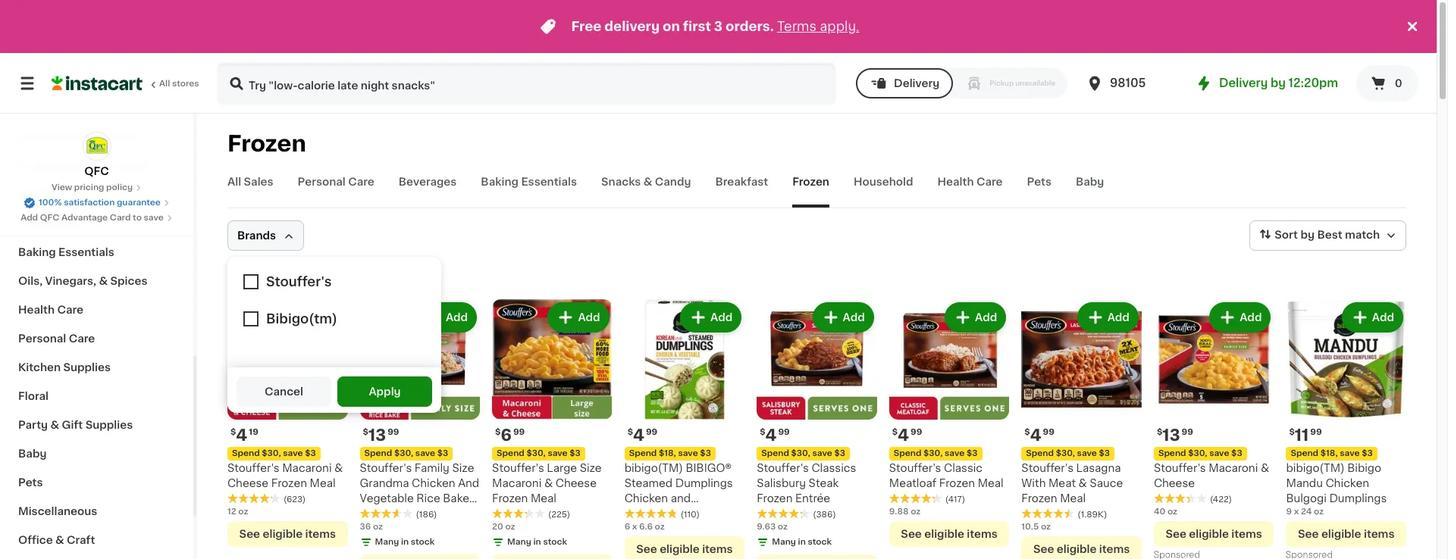Task type: describe. For each thing, give the bounding box(es) containing it.
spend for stouffer's classic meatloaf frozen meal
[[894, 449, 922, 458]]

see eligible items for stouffer's macaroni & cheese
[[1166, 529, 1262, 539]]

add for stouffer's large size macaroni & cheese frozen meal
[[578, 312, 600, 323]]

1 vertical spatial baking essentials
[[18, 247, 114, 258]]

stouffer's for stouffer's family size grandma chicken and vegetable rice bake frozen entrée
[[360, 463, 412, 474]]

save for bibigo(tm) bibigo® steamed dumplings chicken and vegetable
[[678, 449, 698, 458]]

items for stouffer's lasagna with meat & sauce frozen meal
[[1099, 544, 1130, 555]]

oils, vinegars, & spices
[[18, 276, 147, 287]]

0 horizontal spatial baby
[[18, 449, 47, 459]]

goods for canned
[[64, 161, 100, 171]]

1 horizontal spatial breakfast link
[[715, 174, 768, 208]]

& inside stouffer's macaroni & cheese frozen meal
[[334, 463, 343, 474]]

party & gift supplies
[[18, 420, 133, 431]]

10.5 oz
[[1021, 523, 1051, 531]]

rice
[[416, 493, 440, 504]]

40
[[1154, 508, 1166, 516]]

sauce
[[1090, 478, 1123, 489]]

snacks & candy link
[[601, 174, 691, 208]]

0 horizontal spatial health care
[[18, 305, 83, 315]]

100% satisfaction guarantee button
[[24, 194, 170, 209]]

1 horizontal spatial essentials
[[521, 177, 577, 187]]

eligible for stouffer's macaroni & cheese frozen meal
[[263, 529, 303, 539]]

oz right 6.6
[[655, 523, 665, 531]]

entrée inside stouffer's family size grandma chicken and vegetable rice bake frozen entrée
[[398, 508, 433, 519]]

$3 for cheese
[[570, 449, 581, 458]]

1 vertical spatial baking
[[18, 247, 56, 258]]

2 product group from the left
[[360, 299, 480, 560]]

meal inside stouffer's lasagna with meat & sauce frozen meal
[[1060, 493, 1086, 504]]

$ 4 99 for stouffer's lasagna with meat & sauce frozen meal
[[1025, 427, 1055, 443]]

miscellaneous link
[[9, 497, 184, 526]]

view pricing policy
[[51, 183, 133, 192]]

1 vertical spatial pets link
[[9, 469, 184, 497]]

vegetable for 13
[[360, 493, 414, 504]]

see for stouffer's macaroni & cheese frozen meal
[[239, 529, 260, 539]]

cheese inside stouffer's large size macaroni & cheese frozen meal
[[556, 478, 597, 489]]

12
[[227, 508, 236, 516]]

macaroni for 4
[[282, 463, 332, 474]]

condiments & sauces
[[18, 132, 140, 143]]

$ 4 19
[[230, 427, 258, 443]]

6 spend $30, save $3 from the left
[[894, 449, 978, 458]]

0 vertical spatial personal care link
[[298, 174, 374, 208]]

spend for stouffer's macaroni & cheese
[[1158, 449, 1186, 458]]

frozen inside stouffer's classic meatloaf frozen meal
[[939, 478, 975, 489]]

best match
[[1317, 230, 1380, 240]]

bibigo®
[[686, 463, 732, 474]]

frozen inside stouffer's classics salisbury steak frozen entrée
[[757, 493, 793, 504]]

oz for stouffer's family size grandma chicken and vegetable rice bake frozen entrée
[[373, 523, 383, 531]]

add button for classic
[[946, 304, 1005, 331]]

office
[[18, 535, 53, 546]]

cheese for 4
[[227, 478, 269, 489]]

snacks & candy
[[601, 177, 691, 187]]

chicken for 4
[[624, 493, 668, 504]]

12 oz
[[227, 508, 248, 516]]

health care link for oils, vinegars, & spices link
[[9, 296, 184, 324]]

stouffer's macaroni & cheese frozen meal
[[227, 463, 343, 489]]

99 for family
[[388, 428, 399, 436]]

(1.89k)
[[1078, 511, 1107, 519]]

4 for stouffer's classic meatloaf frozen meal
[[898, 427, 909, 443]]

1 horizontal spatial personal
[[298, 177, 346, 187]]

sales
[[244, 177, 273, 187]]

$30, for entrée
[[791, 449, 810, 458]]

meal inside stouffer's macaroni & cheese frozen meal
[[310, 478, 336, 489]]

steamed
[[624, 478, 673, 489]]

see eligible items button for stouffer's classic meatloaf frozen meal
[[889, 521, 1009, 547]]

qfc logo image
[[82, 132, 111, 161]]

party & gift supplies link
[[9, 411, 184, 440]]

99 for lasagna
[[1043, 428, 1055, 436]]

mandu
[[1286, 478, 1323, 489]]

first
[[683, 20, 711, 33]]

1 horizontal spatial baby
[[1076, 177, 1104, 187]]

kitchen
[[18, 362, 61, 373]]

office & craft
[[18, 535, 95, 546]]

oz for stouffer's lasagna with meat & sauce frozen meal
[[1041, 523, 1051, 531]]

$18, for 11
[[1321, 449, 1338, 458]]

soups
[[114, 161, 149, 171]]

items for bibigo(tm) bibigo mandu chicken bulgogi dumplings
[[1364, 529, 1395, 539]]

$ for stouffer's macaroni & cheese frozen meal
[[230, 428, 236, 436]]

bibigo(tm) for mandu
[[1286, 463, 1345, 474]]

10.5
[[1021, 523, 1039, 531]]

in for 4
[[798, 538, 806, 546]]

8 product group from the left
[[1154, 299, 1274, 560]]

$ 4 99 for stouffer's classics salisbury steak frozen entrée
[[760, 427, 790, 443]]

9.63
[[757, 523, 776, 531]]

see for bibigo(tm) bibigo® steamed dumplings chicken and vegetable
[[636, 544, 657, 555]]

macaroni for 13
[[1209, 463, 1258, 474]]

0 horizontal spatial 6
[[501, 427, 512, 443]]

(623)
[[284, 495, 306, 504]]

many in stock for 6
[[507, 538, 567, 546]]

product group containing 11
[[1286, 299, 1406, 560]]

0 horizontal spatial household link
[[9, 209, 184, 238]]

98105 button
[[1086, 62, 1177, 105]]

0 horizontal spatial x
[[632, 523, 637, 531]]

spend $30, save $3 for sauce
[[1026, 449, 1110, 458]]

save for stouffer's lasagna with meat & sauce frozen meal
[[1077, 449, 1097, 458]]

4 for stouffer's lasagna with meat & sauce frozen meal
[[1030, 427, 1041, 443]]

oz for stouffer's classic meatloaf frozen meal
[[911, 508, 921, 516]]

0 horizontal spatial breakfast
[[18, 190, 71, 200]]

meatloaf
[[889, 478, 937, 489]]

eligible for bibigo(tm) bibigo® steamed dumplings chicken and vegetable
[[660, 544, 700, 555]]

lasagna
[[1076, 463, 1121, 474]]

satisfaction
[[64, 199, 115, 207]]

meat
[[1049, 478, 1076, 489]]

floral
[[18, 391, 49, 402]]

Search field
[[218, 64, 835, 103]]

dry
[[18, 103, 38, 114]]

items for stouffer's macaroni & cheese frozen meal
[[305, 529, 336, 539]]

1 horizontal spatial health care
[[938, 177, 1003, 187]]

6 x 6.6 oz
[[624, 523, 665, 531]]

(417)
[[945, 496, 965, 504]]

terms
[[777, 20, 817, 33]]

vegetable for 4
[[624, 508, 678, 519]]

delivery by 12:20pm link
[[1195, 74, 1338, 92]]

1 vertical spatial personal care link
[[9, 324, 184, 353]]

size for 13
[[452, 463, 474, 474]]

$3 for and
[[700, 449, 711, 458]]

policy
[[106, 183, 133, 192]]

see eligible items button for bibigo(tm) bibigo mandu chicken bulgogi dumplings
[[1286, 521, 1406, 547]]

instacart logo image
[[52, 74, 143, 92]]

99 inside $ 11 99
[[1310, 428, 1322, 436]]

sauces
[[100, 132, 140, 143]]

all for all sales
[[227, 177, 241, 187]]

sort by
[[1275, 230, 1315, 240]]

$ for stouffer's large size macaroni & cheese frozen meal
[[495, 428, 501, 436]]

9.63 oz
[[757, 523, 788, 531]]

add button for family
[[417, 304, 475, 331]]

stock for 6
[[543, 538, 567, 546]]

free
[[571, 20, 602, 33]]

stouffer's family size grandma chicken and vegetable rice bake frozen entrée
[[360, 463, 479, 519]]

gift
[[62, 420, 83, 431]]

(186)
[[416, 511, 437, 519]]

Best match Sort by field
[[1250, 221, 1406, 251]]

9.88 oz
[[889, 508, 921, 516]]

$ for stouffer's classic meatloaf frozen meal
[[892, 428, 898, 436]]

classic
[[944, 463, 983, 474]]

0 vertical spatial pets
[[1027, 177, 1052, 187]]

1 vertical spatial household
[[18, 218, 78, 229]]

dry goods & pasta link
[[9, 94, 184, 123]]

3
[[714, 20, 723, 33]]

save for stouffer's classic meatloaf frozen meal
[[945, 449, 965, 458]]

office & craft link
[[9, 526, 184, 555]]

9 add button from the left
[[1343, 304, 1402, 331]]

miscellaneous
[[18, 506, 97, 517]]

apply
[[369, 387, 401, 397]]

frozen inside stouffer's large size macaroni & cheese frozen meal
[[492, 493, 528, 504]]

$ 4 99 for stouffer's classic meatloaf frozen meal
[[892, 427, 922, 443]]

brands
[[237, 230, 276, 241]]

apply button
[[337, 377, 432, 407]]

13 for stouffer's macaroni & cheese
[[1162, 427, 1180, 443]]

eligible for bibigo(tm) bibigo mandu chicken bulgogi dumplings
[[1321, 529, 1361, 539]]

stock for 13
[[411, 538, 435, 546]]

0 vertical spatial baking
[[481, 177, 519, 187]]

spend $30, save $3 for meal
[[232, 449, 316, 458]]

(110)
[[681, 511, 700, 519]]

1 vertical spatial personal care
[[18, 334, 95, 344]]

all for all stores
[[159, 80, 170, 88]]

& inside stouffer's lasagna with meat & sauce frozen meal
[[1079, 478, 1087, 489]]

cancel
[[265, 387, 303, 397]]

spend for stouffer's macaroni & cheese frozen meal
[[232, 449, 260, 458]]

$3 for sauce
[[1099, 449, 1110, 458]]

classics
[[812, 463, 856, 474]]

0 vertical spatial baking essentials link
[[481, 174, 577, 208]]

$ for stouffer's macaroni & cheese
[[1157, 428, 1162, 436]]

7 product group from the left
[[1021, 299, 1142, 560]]

20 oz
[[492, 523, 515, 531]]

kitchen supplies
[[18, 362, 111, 373]]

40 oz
[[1154, 508, 1178, 516]]

see eligible items for bibigo(tm) bibigo® steamed dumplings chicken and vegetable
[[636, 544, 733, 555]]

19
[[249, 428, 258, 436]]

1 vertical spatial baby link
[[9, 440, 184, 469]]

condiments & sauces link
[[9, 123, 184, 152]]

view
[[51, 183, 72, 192]]

see for stouffer's lasagna with meat & sauce frozen meal
[[1033, 544, 1054, 555]]

98105
[[1110, 77, 1146, 89]]

bulgogi
[[1286, 493, 1327, 504]]

see eligible items button for stouffer's lasagna with meat & sauce frozen meal
[[1021, 536, 1142, 560]]

add qfc advantage card to save
[[21, 214, 164, 222]]

1 horizontal spatial qfc
[[84, 166, 109, 177]]

salisbury
[[757, 478, 806, 489]]

goods for dry
[[41, 103, 77, 114]]

entrée inside stouffer's classics salisbury steak frozen entrée
[[795, 493, 830, 504]]

0 vertical spatial baking essentials
[[481, 177, 577, 187]]

free delivery on first 3 orders. terms apply.
[[571, 20, 859, 33]]

bibigo(tm) for steamed
[[624, 463, 683, 474]]

and
[[671, 493, 691, 504]]

family
[[415, 463, 449, 474]]

guarantee
[[117, 199, 161, 207]]

spend for stouffer's family size grandma chicken and vegetable rice bake frozen entrée
[[364, 449, 392, 458]]

1 vertical spatial pets
[[18, 478, 43, 488]]

1 vertical spatial 6
[[624, 523, 630, 531]]

add qfc advantage card to save link
[[21, 212, 173, 224]]

6 $30, from the left
[[924, 449, 943, 458]]

add for bibigo(tm) bibigo® steamed dumplings chicken and vegetable
[[710, 312, 733, 323]]

spend $30, save $3 for and
[[364, 449, 448, 458]]



Task type: vqa. For each thing, say whether or not it's contained in the screenshot.


Task type: locate. For each thing, give the bounding box(es) containing it.
see eligible items button down (1.89k)
[[1021, 536, 1142, 560]]

1 horizontal spatial macaroni
[[492, 478, 542, 489]]

4
[[236, 427, 247, 443], [765, 427, 777, 443], [1030, 427, 1041, 443], [633, 427, 644, 443], [898, 427, 909, 443]]

6 $3 from the left
[[700, 449, 711, 458]]

(386)
[[813, 511, 836, 519]]

baby link
[[1076, 174, 1104, 208], [9, 440, 184, 469]]

2 spend $18, save $3 from the left
[[1291, 449, 1373, 458]]

bibigo(tm) bibigo® steamed dumplings chicken and vegetable
[[624, 463, 733, 519]]

8 $ from the left
[[1157, 428, 1162, 436]]

$3 up 'bibigo'
[[1362, 449, 1373, 458]]

36
[[360, 523, 371, 531]]

5 stouffer's from the left
[[360, 463, 412, 474]]

2 add button from the left
[[417, 304, 475, 331]]

x inside bibigo(tm) bibigo mandu chicken bulgogi dumplings 9 x 24 oz
[[1294, 508, 1299, 516]]

3 $30, from the left
[[791, 449, 810, 458]]

1 horizontal spatial entrée
[[795, 493, 830, 504]]

limited time offer region
[[0, 0, 1403, 53]]

household link right frozen link
[[854, 174, 913, 208]]

6 left 6.6
[[624, 523, 630, 531]]

$30, for sauce
[[1056, 449, 1075, 458]]

chicken inside bibigo(tm) bibigo mandu chicken bulgogi dumplings 9 x 24 oz
[[1326, 478, 1369, 489]]

spend $18, save $3
[[629, 449, 711, 458], [1291, 449, 1373, 458]]

0 vertical spatial personal
[[298, 177, 346, 187]]

stouffer's inside stouffer's classic meatloaf frozen meal
[[889, 463, 941, 474]]

8 add button from the left
[[1211, 304, 1269, 331]]

2 $3 from the left
[[570, 449, 581, 458]]

see down "9.88 oz"
[[901, 529, 922, 539]]

see eligible items button down (417)
[[889, 521, 1009, 547]]

all
[[159, 80, 170, 88], [227, 177, 241, 187]]

1 horizontal spatial pets
[[1027, 177, 1052, 187]]

stouffer's inside stouffer's classics salisbury steak frozen entrée
[[757, 463, 809, 474]]

cheese inside stouffer's macaroni & cheese
[[1154, 478, 1195, 489]]

$ for stouffer's classics salisbury steak frozen entrée
[[760, 428, 765, 436]]

canned goods & soups
[[18, 161, 149, 171]]

2 $30, from the left
[[526, 449, 546, 458]]

0 horizontal spatial baking essentials
[[18, 247, 114, 258]]

4 spend $30, save $3 from the left
[[1026, 449, 1110, 458]]

spend for stouffer's lasagna with meat & sauce frozen meal
[[1026, 449, 1054, 458]]

5 add button from the left
[[814, 304, 872, 331]]

steak
[[809, 478, 839, 489]]

spend for stouffer's classics salisbury steak frozen entrée
[[761, 449, 789, 458]]

0 vertical spatial entrée
[[795, 493, 830, 504]]

dumplings inside bibigo(tm) bibigo mandu chicken bulgogi dumplings 9 x 24 oz
[[1329, 493, 1387, 504]]

$ 6 99
[[495, 427, 525, 443]]

0 horizontal spatial by
[[1271, 77, 1286, 89]]

99 for bibigo®
[[646, 428, 657, 436]]

3 $ 4 99 from the left
[[627, 427, 657, 443]]

bibigo(tm) inside bibigo(tm) bibigo mandu chicken bulgogi dumplings 9 x 24 oz
[[1286, 463, 1345, 474]]

1 13 from the left
[[368, 427, 386, 443]]

frozen inside stouffer's macaroni & cheese frozen meal
[[271, 478, 307, 489]]

items down the (623)
[[305, 529, 336, 539]]

$ inside $ 6 99
[[495, 428, 501, 436]]

100% satisfaction guarantee
[[39, 199, 161, 207]]

goods
[[41, 103, 77, 114], [64, 161, 100, 171]]

3 spend from the left
[[761, 449, 789, 458]]

spend for stouffer's large size macaroni & cheese frozen meal
[[497, 449, 524, 458]]

11
[[1295, 427, 1309, 443]]

7 stouffer's from the left
[[1154, 463, 1206, 474]]

0 horizontal spatial size
[[452, 463, 474, 474]]

spend $30, save $3 up stouffer's macaroni & cheese
[[1158, 449, 1242, 458]]

breakfast down canned
[[18, 190, 71, 200]]

baking essentials link
[[481, 174, 577, 208], [9, 238, 184, 267]]

macaroni inside stouffer's large size macaroni & cheese frozen meal
[[492, 478, 542, 489]]

spend up the meatloaf
[[894, 449, 922, 458]]

see down 12 oz on the left bottom
[[239, 529, 260, 539]]

$ 13 99 for stouffer's macaroni & cheese
[[1157, 427, 1193, 443]]

service type group
[[856, 68, 1067, 99]]

1 horizontal spatial spend $18, save $3
[[1291, 449, 1373, 458]]

5 $3 from the left
[[437, 449, 448, 458]]

2 horizontal spatial stock
[[808, 538, 832, 546]]

1 horizontal spatial personal care link
[[298, 174, 374, 208]]

$ 4 99 for bibigo(tm) bibigo® steamed dumplings chicken and vegetable
[[627, 427, 657, 443]]

spend down $ 11 99
[[1291, 449, 1319, 458]]

stock for 4
[[808, 538, 832, 546]]

$ 4 99 up salisbury
[[760, 427, 790, 443]]

$18, for 4
[[659, 449, 676, 458]]

meal down classic
[[978, 478, 1004, 489]]

0 horizontal spatial personal
[[18, 334, 66, 344]]

save for stouffer's macaroni & cheese
[[1209, 449, 1229, 458]]

$3 up lasagna
[[1099, 449, 1110, 458]]

8 $3 from the left
[[1231, 449, 1242, 458]]

2 many in stock from the left
[[772, 538, 832, 546]]

3 stock from the left
[[411, 538, 435, 546]]

in for 6
[[533, 538, 541, 546]]

delivery inside 'button'
[[894, 78, 940, 89]]

dumplings
[[675, 478, 733, 489], [1329, 493, 1387, 504]]

$ 4 99 up with at the right bottom
[[1025, 427, 1055, 443]]

8 spend from the left
[[1158, 449, 1186, 458]]

bibigo(tm) up mandu
[[1286, 463, 1345, 474]]

frozen inside stouffer's lasagna with meat & sauce frozen meal
[[1021, 493, 1057, 504]]

entrée
[[795, 493, 830, 504], [398, 508, 433, 519]]

1 product group from the left
[[227, 299, 348, 547]]

sponsored badge image down 40 oz
[[1154, 551, 1200, 560]]

vegetable down grandma
[[360, 493, 414, 504]]

stouffer's up grandma
[[360, 463, 412, 474]]

1 $30, from the left
[[262, 449, 281, 458]]

spend $30, save $3 up stouffer's macaroni & cheese frozen meal
[[232, 449, 316, 458]]

7 spend $30, save $3 from the left
[[1158, 449, 1242, 458]]

sponsored badge image
[[1154, 551, 1200, 560], [1286, 551, 1332, 560]]

see eligible items button down the (623)
[[227, 521, 348, 547]]

health care link
[[938, 174, 1003, 208], [9, 296, 184, 324]]

save up classics
[[812, 449, 832, 458]]

0 vertical spatial by
[[1271, 77, 1286, 89]]

see eligible items for bibigo(tm) bibigo mandu chicken bulgogi dumplings
[[1298, 529, 1395, 539]]

2 99 from the left
[[778, 428, 790, 436]]

1 $ 13 99 from the left
[[363, 427, 399, 443]]

5 99 from the left
[[646, 428, 657, 436]]

1 horizontal spatial household link
[[854, 174, 913, 208]]

0 vertical spatial health
[[938, 177, 974, 187]]

see
[[239, 529, 260, 539], [901, 529, 922, 539], [1166, 529, 1186, 539], [1298, 529, 1319, 539], [1033, 544, 1054, 555], [636, 544, 657, 555]]

1 $ from the left
[[230, 428, 236, 436]]

$3 up large
[[570, 449, 581, 458]]

save for stouffer's large size macaroni & cheese frozen meal
[[548, 449, 568, 458]]

$ up salisbury
[[760, 428, 765, 436]]

see eligible items for stouffer's macaroni & cheese frozen meal
[[239, 529, 336, 539]]

chicken down family
[[412, 478, 455, 489]]

2 spend $30, save $3 from the left
[[497, 449, 581, 458]]

5 product group from the left
[[757, 299, 877, 560]]

many down 9.63 oz
[[772, 538, 796, 546]]

health
[[938, 177, 974, 187], [18, 305, 55, 315]]

beverages
[[399, 177, 457, 187]]

spend $30, save $3 for cheese
[[497, 449, 581, 458]]

save right to
[[144, 214, 164, 222]]

oz for stouffer's classics salisbury steak frozen entrée
[[778, 523, 788, 531]]

match
[[1345, 230, 1380, 240]]

2 13 from the left
[[1162, 427, 1180, 443]]

vegetable inside stouffer's family size grandma chicken and vegetable rice bake frozen entrée
[[360, 493, 414, 504]]

7 99 from the left
[[1182, 428, 1193, 436]]

grandma
[[360, 478, 409, 489]]

add for stouffer's macaroni & cheese frozen meal
[[313, 312, 336, 323]]

personal care link
[[298, 174, 374, 208], [9, 324, 184, 353]]

2 bibigo(tm) from the left
[[1286, 463, 1345, 474]]

by inside field
[[1301, 230, 1315, 240]]

0 vertical spatial breakfast
[[715, 177, 768, 187]]

6 add button from the left
[[946, 304, 1005, 331]]

many down 36 oz
[[375, 538, 399, 546]]

9 $3 from the left
[[1362, 449, 1373, 458]]

2 cheese from the left
[[556, 478, 597, 489]]

4 $ 4 99 from the left
[[892, 427, 922, 443]]

3 spend $30, save $3 from the left
[[761, 449, 845, 458]]

4 for stouffer's macaroni & cheese frozen meal
[[236, 427, 247, 443]]

see for stouffer's macaroni & cheese
[[1166, 529, 1186, 539]]

$3 up bibigo®
[[700, 449, 711, 458]]

chicken
[[412, 478, 455, 489], [1326, 478, 1369, 489], [624, 493, 668, 504]]

oz for stouffer's large size macaroni & cheese frozen meal
[[505, 523, 515, 531]]

cheese up 40 oz
[[1154, 478, 1195, 489]]

size inside stouffer's family size grandma chicken and vegetable rice bake frozen entrée
[[452, 463, 474, 474]]

4 $30, from the left
[[1056, 449, 1075, 458]]

1 4 from the left
[[236, 427, 247, 443]]

4 spend from the left
[[1026, 449, 1054, 458]]

stouffer's for stouffer's lasagna with meat & sauce frozen meal
[[1021, 463, 1074, 474]]

spend $30, save $3 up stouffer's lasagna with meat & sauce frozen meal
[[1026, 449, 1110, 458]]

chicken down steamed
[[624, 493, 668, 504]]

delivery for delivery
[[894, 78, 940, 89]]

1 horizontal spatial baking essentials link
[[481, 174, 577, 208]]

8 99 from the left
[[1310, 428, 1322, 436]]

pricing
[[74, 183, 104, 192]]

4 for stouffer's classics salisbury steak frozen entrée
[[765, 427, 777, 443]]

99 up the meatloaf
[[911, 428, 922, 436]]

meal
[[310, 478, 336, 489], [978, 478, 1004, 489], [531, 493, 556, 504], [1060, 493, 1086, 504]]

1 $ 4 99 from the left
[[760, 427, 790, 443]]

oz for stouffer's macaroni & cheese
[[1168, 508, 1178, 516]]

0 horizontal spatial bibigo(tm)
[[624, 463, 683, 474]]

household link down 100% satisfaction guarantee
[[9, 209, 184, 238]]

0 vertical spatial qfc
[[84, 166, 109, 177]]

13
[[368, 427, 386, 443], [1162, 427, 1180, 443]]

1 many in stock from the left
[[507, 538, 567, 546]]

2 horizontal spatial cheese
[[1154, 478, 1195, 489]]

stouffer's large size macaroni & cheese frozen meal
[[492, 463, 602, 504]]

0 horizontal spatial spend $18, save $3
[[629, 449, 711, 458]]

0 horizontal spatial vegetable
[[360, 493, 414, 504]]

2 horizontal spatial many
[[772, 538, 796, 546]]

2 stouffer's from the left
[[492, 463, 544, 474]]

stouffer's for stouffer's macaroni & cheese frozen meal
[[227, 463, 280, 474]]

entrée down rice
[[398, 508, 433, 519]]

$ for stouffer's lasagna with meat & sauce frozen meal
[[1025, 428, 1030, 436]]

$30, up stouffer's classic meatloaf frozen meal
[[924, 449, 943, 458]]

4 99 from the left
[[388, 428, 399, 436]]

1 vertical spatial all
[[227, 177, 241, 187]]

stouffer's inside stouffer's large size macaroni & cheese frozen meal
[[492, 463, 544, 474]]

12:20pm
[[1289, 77, 1338, 89]]

99 up stouffer's macaroni & cheese
[[1182, 428, 1193, 436]]

2 4 from the left
[[765, 427, 777, 443]]

eligible for stouffer's classic meatloaf frozen meal
[[924, 529, 964, 539]]

1 vertical spatial entrée
[[398, 508, 433, 519]]

1 horizontal spatial baking essentials
[[481, 177, 577, 187]]

qfc up view pricing policy link
[[84, 166, 109, 177]]

4 up the meatloaf
[[898, 427, 909, 443]]

chicken inside bibigo(tm) bibigo® steamed dumplings chicken and vegetable
[[624, 493, 668, 504]]

spend for bibigo(tm) bibigo® steamed dumplings chicken and vegetable
[[629, 449, 657, 458]]

3 many from the left
[[375, 538, 399, 546]]

stouffer's inside stouffer's macaroni & cheese frozen meal
[[227, 463, 280, 474]]

entrée down steak
[[795, 493, 830, 504]]

0 horizontal spatial breakfast link
[[9, 180, 184, 209]]

5 $30, from the left
[[394, 449, 413, 458]]

2 many from the left
[[772, 538, 796, 546]]

stock
[[543, 538, 567, 546], [808, 538, 832, 546], [411, 538, 435, 546]]

6 $ from the left
[[627, 428, 633, 436]]

macaroni inside stouffer's macaroni & cheese frozen meal
[[282, 463, 332, 474]]

$ for stouffer's family size grandma chicken and vegetable rice bake frozen entrée
[[363, 428, 368, 436]]

frozen inside stouffer's family size grandma chicken and vegetable rice bake frozen entrée
[[360, 508, 396, 519]]

1 $3 from the left
[[305, 449, 316, 458]]

$
[[230, 428, 236, 436], [495, 428, 501, 436], [760, 428, 765, 436], [1025, 428, 1030, 436], [363, 428, 368, 436], [627, 428, 633, 436], [892, 428, 898, 436], [1157, 428, 1162, 436], [1289, 428, 1295, 436]]

$30, for meal
[[262, 449, 281, 458]]

spend $30, save $3 up stouffer's classic meatloaf frozen meal
[[894, 449, 978, 458]]

1 vertical spatial dumplings
[[1329, 493, 1387, 504]]

craft
[[67, 535, 95, 546]]

macaroni inside stouffer's macaroni & cheese
[[1209, 463, 1258, 474]]

goods inside the canned goods & soups link
[[64, 161, 100, 171]]

5 $ from the left
[[363, 428, 368, 436]]

stouffer's inside stouffer's lasagna with meat & sauce frozen meal
[[1021, 463, 1074, 474]]

6 stouffer's from the left
[[889, 463, 941, 474]]

5 spend from the left
[[364, 449, 392, 458]]

eligible down bibigo(tm) bibigo mandu chicken bulgogi dumplings 9 x 24 oz
[[1321, 529, 1361, 539]]

0 vertical spatial household link
[[854, 174, 913, 208]]

all left the stores
[[159, 80, 170, 88]]

spend $18, save $3 for 4
[[629, 449, 711, 458]]

$ 13 99 for stouffer's family size grandma chicken and vegetable rice bake frozen entrée
[[363, 427, 399, 443]]

9 spend from the left
[[1291, 449, 1319, 458]]

vegetable
[[360, 493, 414, 504], [624, 508, 678, 519]]

items
[[305, 529, 336, 539], [967, 529, 998, 539], [1232, 529, 1262, 539], [1364, 529, 1395, 539], [1099, 544, 1130, 555], [702, 544, 733, 555]]

$30, up stouffer's macaroni & cheese frozen meal
[[262, 449, 281, 458]]

beverages link
[[399, 174, 457, 208]]

snacks
[[601, 177, 641, 187]]

6 product group from the left
[[889, 299, 1009, 547]]

6 99 from the left
[[911, 428, 922, 436]]

spend up with at the right bottom
[[1026, 449, 1054, 458]]

0 horizontal spatial stock
[[411, 538, 435, 546]]

1 horizontal spatial breakfast
[[715, 177, 768, 187]]

candy
[[655, 177, 691, 187]]

7 $3 from the left
[[967, 449, 978, 458]]

1 horizontal spatial size
[[580, 463, 602, 474]]

advantage
[[61, 214, 108, 222]]

1 horizontal spatial chicken
[[624, 493, 668, 504]]

1 many from the left
[[507, 538, 531, 546]]

cheese
[[227, 478, 269, 489], [556, 478, 597, 489], [1154, 478, 1195, 489]]

1 size from the left
[[580, 463, 602, 474]]

$ inside $ 11 99
[[1289, 428, 1295, 436]]

add for stouffer's lasagna with meat & sauce frozen meal
[[1107, 312, 1130, 323]]

save for stouffer's macaroni & cheese frozen meal
[[283, 449, 303, 458]]

many in stock down (186)
[[375, 538, 435, 546]]

many for 4
[[772, 538, 796, 546]]

24
[[1301, 508, 1312, 516]]

1 spend $30, save $3 from the left
[[232, 449, 316, 458]]

stores
[[172, 80, 199, 88]]

vegetable inside bibigo(tm) bibigo® steamed dumplings chicken and vegetable
[[624, 508, 678, 519]]

dumplings down 'bibigo'
[[1329, 493, 1387, 504]]

spend $30, save $3 up large
[[497, 449, 581, 458]]

stouffer's for stouffer's large size macaroni & cheese frozen meal
[[492, 463, 544, 474]]

apply.
[[820, 20, 859, 33]]

breakfast
[[715, 177, 768, 187], [18, 190, 71, 200]]

many in stock for 4
[[772, 538, 832, 546]]

1 sponsored badge image from the left
[[1154, 551, 1200, 560]]

qfc
[[84, 166, 109, 177], [40, 214, 59, 222]]

oz inside bibigo(tm) bibigo mandu chicken bulgogi dumplings 9 x 24 oz
[[1314, 508, 1324, 516]]

0 vertical spatial essentials
[[521, 177, 577, 187]]

1 99 from the left
[[513, 428, 525, 436]]

1 horizontal spatial health
[[938, 177, 974, 187]]

dumplings inside bibigo(tm) bibigo® steamed dumplings chicken and vegetable
[[675, 478, 733, 489]]

0 horizontal spatial many
[[375, 538, 399, 546]]

product group containing 6
[[492, 299, 612, 560]]

items down bibigo(tm) bibigo® steamed dumplings chicken and vegetable
[[702, 544, 733, 555]]

1 horizontal spatial x
[[1294, 508, 1299, 516]]

& inside stouffer's macaroni & cheese
[[1261, 463, 1269, 474]]

$30,
[[262, 449, 281, 458], [526, 449, 546, 458], [791, 449, 810, 458], [1056, 449, 1075, 458], [394, 449, 413, 458], [924, 449, 943, 458], [1188, 449, 1207, 458]]

1 vertical spatial baby
[[18, 449, 47, 459]]

size up the and
[[452, 463, 474, 474]]

5 spend $30, save $3 from the left
[[364, 449, 448, 458]]

health care link for rightmost household link
[[938, 174, 1003, 208]]

2 $ 13 99 from the left
[[1157, 427, 1193, 443]]

& inside stouffer's large size macaroni & cheese frozen meal
[[544, 478, 553, 489]]

see eligible items button down (422)
[[1154, 521, 1274, 547]]

$18, up steamed
[[659, 449, 676, 458]]

stouffer's down $ 6 99
[[492, 463, 544, 474]]

1 horizontal spatial baby link
[[1076, 174, 1104, 208]]

0 vertical spatial household
[[854, 177, 913, 187]]

3 add button from the left
[[549, 304, 608, 331]]

by right sort on the right of page
[[1301, 230, 1315, 240]]

0 horizontal spatial health care link
[[9, 296, 184, 324]]

3 $3 from the left
[[834, 449, 845, 458]]

see eligible items button
[[227, 521, 348, 547], [889, 521, 1009, 547], [1154, 521, 1274, 547], [1286, 521, 1406, 547], [1021, 536, 1142, 560], [624, 536, 745, 560]]

1 horizontal spatial $ 13 99
[[1157, 427, 1193, 443]]

1 horizontal spatial by
[[1301, 230, 1315, 240]]

breakfast right candy at the top of page
[[715, 177, 768, 187]]

0 vertical spatial supplies
[[63, 362, 111, 373]]

with
[[1021, 478, 1046, 489]]

canned goods & soups link
[[9, 152, 184, 180]]

see eligible items down (110)
[[636, 544, 733, 555]]

goods inside dry goods & pasta link
[[41, 103, 77, 114]]

spend $18, save $3 for 11
[[1291, 449, 1373, 458]]

1 stouffer's from the left
[[227, 463, 280, 474]]

1 bibigo(tm) from the left
[[624, 463, 683, 474]]

1 in from the left
[[533, 538, 541, 546]]

delivery button
[[856, 68, 953, 99]]

large
[[547, 463, 577, 474]]

1 horizontal spatial stock
[[543, 538, 567, 546]]

0
[[1395, 78, 1402, 89]]

2 stock from the left
[[808, 538, 832, 546]]

4 $ from the left
[[1025, 428, 1030, 436]]

3 99 from the left
[[1043, 428, 1055, 436]]

qfc down 100%
[[40, 214, 59, 222]]

$3 up stouffer's macaroni & cheese frozen meal
[[305, 449, 316, 458]]

0 vertical spatial health care
[[938, 177, 1003, 187]]

1 vertical spatial qfc
[[40, 214, 59, 222]]

see eligible items down 24
[[1298, 529, 1395, 539]]

2 horizontal spatial many in stock
[[772, 538, 832, 546]]

oz right 24
[[1314, 508, 1324, 516]]

meal left grandma
[[310, 478, 336, 489]]

1 vertical spatial breakfast
[[18, 190, 71, 200]]

0 horizontal spatial dumplings
[[675, 478, 733, 489]]

2 $18, from the left
[[1321, 449, 1338, 458]]

1 horizontal spatial bibigo(tm)
[[1286, 463, 1345, 474]]

1 horizontal spatial household
[[854, 177, 913, 187]]

1 cheese from the left
[[227, 478, 269, 489]]

0 vertical spatial dumplings
[[675, 478, 733, 489]]

99 for classics
[[778, 428, 790, 436]]

many for 6
[[507, 538, 531, 546]]

6 spend from the left
[[629, 449, 657, 458]]

cheese for 13
[[1154, 478, 1195, 489]]

1 horizontal spatial personal care
[[298, 177, 374, 187]]

1 horizontal spatial in
[[533, 538, 541, 546]]

sponsored badge image for 13
[[1154, 551, 1200, 560]]

oz right 12
[[238, 508, 248, 516]]

stouffer's inside stouffer's family size grandma chicken and vegetable rice bake frozen entrée
[[360, 463, 412, 474]]

canned
[[18, 161, 61, 171]]

99 for large
[[513, 428, 525, 436]]

in down stouffer's large size macaroni & cheese frozen meal
[[533, 538, 541, 546]]

see eligible items down (417)
[[901, 529, 998, 539]]

eligible down (422)
[[1189, 529, 1229, 539]]

delivery for delivery by 12:20pm
[[1219, 77, 1268, 89]]

13 up stouffer's macaroni & cheese
[[1162, 427, 1180, 443]]

chicken inside stouffer's family size grandma chicken and vegetable rice bake frozen entrée
[[412, 478, 455, 489]]

sponsored badge image down 24
[[1286, 551, 1332, 560]]

3 stouffer's from the left
[[757, 463, 809, 474]]

99 inside $ 6 99
[[513, 428, 525, 436]]

bibigo
[[1347, 463, 1381, 474]]

1 horizontal spatial sponsored badge image
[[1286, 551, 1332, 560]]

household
[[854, 177, 913, 187], [18, 218, 78, 229]]

$ inside the $ 4 19
[[230, 428, 236, 436]]

save up 'bibigo'
[[1340, 449, 1360, 458]]

99 up salisbury
[[778, 428, 790, 436]]

6 up stouffer's large size macaroni & cheese frozen meal
[[501, 427, 512, 443]]

save up stouffer's macaroni & cheese
[[1209, 449, 1229, 458]]

oz right 9.63
[[778, 523, 788, 531]]

see eligible items for stouffer's lasagna with meat & sauce frozen meal
[[1033, 544, 1130, 555]]

2 $ 4 99 from the left
[[1025, 427, 1055, 443]]

3 many in stock from the left
[[375, 538, 435, 546]]

stouffer's inside stouffer's macaroni & cheese
[[1154, 463, 1206, 474]]

1 stock from the left
[[543, 538, 567, 546]]

frozen link
[[792, 174, 829, 208]]

personal right sales
[[298, 177, 346, 187]]

macaroni up 20 oz
[[492, 478, 542, 489]]

0 vertical spatial baby link
[[1076, 174, 1104, 208]]

None search field
[[217, 62, 836, 105]]

many
[[507, 538, 531, 546], [772, 538, 796, 546], [375, 538, 399, 546]]

1 $18, from the left
[[659, 449, 676, 458]]

5 4 from the left
[[898, 427, 909, 443]]

0 horizontal spatial baking essentials link
[[9, 238, 184, 267]]

1 add button from the left
[[285, 304, 343, 331]]

many in stock for 13
[[375, 538, 435, 546]]

0 vertical spatial personal care
[[298, 177, 374, 187]]

on
[[663, 20, 680, 33]]

items down bibigo(tm) bibigo mandu chicken bulgogi dumplings 9 x 24 oz
[[1364, 529, 1395, 539]]

1 vertical spatial health
[[18, 305, 55, 315]]

$30, up grandma
[[394, 449, 413, 458]]

goods up the "pricing"
[[64, 161, 100, 171]]

1 vertical spatial essentials
[[58, 247, 114, 258]]

$ up stouffer's macaroni & cheese
[[1157, 428, 1162, 436]]

delivery by 12:20pm
[[1219, 77, 1338, 89]]

1 horizontal spatial health care link
[[938, 174, 1003, 208]]

0 horizontal spatial baby link
[[9, 440, 184, 469]]

0 horizontal spatial $ 13 99
[[363, 427, 399, 443]]

1 horizontal spatial many
[[507, 538, 531, 546]]

x left 6.6
[[632, 523, 637, 531]]

4 $3 from the left
[[1099, 449, 1110, 458]]

kitchen supplies link
[[9, 353, 184, 382]]

add button for large
[[549, 304, 608, 331]]

4 product group from the left
[[624, 299, 745, 560]]

1 vertical spatial x
[[632, 523, 637, 531]]

see down 10.5 oz
[[1033, 544, 1054, 555]]

2 $ from the left
[[495, 428, 501, 436]]

spend up steamed
[[629, 449, 657, 458]]

$30, up stouffer's classics salisbury steak frozen entrée
[[791, 449, 810, 458]]

meal inside stouffer's classic meatloaf frozen meal
[[978, 478, 1004, 489]]

2 spend from the left
[[497, 449, 524, 458]]

product group
[[227, 299, 348, 547], [360, 299, 480, 560], [492, 299, 612, 560], [624, 299, 745, 560], [757, 299, 877, 560], [889, 299, 1009, 547], [1021, 299, 1142, 560], [1154, 299, 1274, 560], [1286, 299, 1406, 560]]

condiments
[[18, 132, 86, 143]]

oz right 40
[[1168, 508, 1178, 516]]

spend down the $ 4 19
[[232, 449, 260, 458]]

3 $ from the left
[[760, 428, 765, 436]]

oils,
[[18, 276, 43, 287]]

see for bibigo(tm) bibigo mandu chicken bulgogi dumplings
[[1298, 529, 1319, 539]]

$ up with at the right bottom
[[1025, 428, 1030, 436]]

add button for classics
[[814, 304, 872, 331]]

add for stouffer's classic meatloaf frozen meal
[[975, 312, 997, 323]]

0 vertical spatial goods
[[41, 103, 77, 114]]

7 $30, from the left
[[1188, 449, 1207, 458]]

0 horizontal spatial macaroni
[[282, 463, 332, 474]]

0 vertical spatial pets link
[[1027, 174, 1052, 208]]

4 for bibigo(tm) bibigo® steamed dumplings chicken and vegetable
[[633, 427, 644, 443]]

spend $18, save $3 up steamed
[[629, 449, 711, 458]]

$3 for and
[[437, 449, 448, 458]]

7 add button from the left
[[1079, 304, 1137, 331]]

7 $ from the left
[[892, 428, 898, 436]]

1 horizontal spatial vegetable
[[624, 508, 678, 519]]

(225)
[[548, 511, 570, 519]]

see eligible items
[[239, 529, 336, 539], [901, 529, 998, 539], [1166, 529, 1262, 539], [1298, 529, 1395, 539], [1033, 544, 1130, 555], [636, 544, 733, 555]]

3 4 from the left
[[1030, 427, 1041, 443]]

0 vertical spatial x
[[1294, 508, 1299, 516]]

by for sort
[[1301, 230, 1315, 240]]

spend up salisbury
[[761, 449, 789, 458]]

essentials left snacks
[[521, 177, 577, 187]]

chicken down 'bibigo'
[[1326, 478, 1369, 489]]

cheese inside stouffer's macaroni & cheese frozen meal
[[227, 478, 269, 489]]

see eligible items for stouffer's classic meatloaf frozen meal
[[901, 529, 998, 539]]

6
[[501, 427, 512, 443], [624, 523, 630, 531]]

99 right 11
[[1310, 428, 1322, 436]]

1 horizontal spatial baking
[[481, 177, 519, 187]]

to
[[133, 214, 142, 222]]

$30, for and
[[394, 449, 413, 458]]

cancel button
[[237, 377, 331, 407]]

many in stock
[[507, 538, 567, 546], [772, 538, 832, 546], [375, 538, 435, 546]]

2 sponsored badge image from the left
[[1286, 551, 1332, 560]]

size inside stouffer's large size macaroni & cheese frozen meal
[[580, 463, 602, 474]]

essentials up "oils, vinegars, & spices"
[[58, 247, 114, 258]]

delivery
[[1219, 77, 1268, 89], [894, 78, 940, 89]]

eligible down (1.89k)
[[1057, 544, 1097, 555]]

add button for macaroni
[[285, 304, 343, 331]]

add button for lasagna
[[1079, 304, 1137, 331]]

1 vertical spatial supplies
[[85, 420, 133, 431]]

stock down (386)
[[808, 538, 832, 546]]

$30, for cheese
[[526, 449, 546, 458]]

0 horizontal spatial personal care link
[[9, 324, 184, 353]]

$ for bibigo(tm) bibigo® steamed dumplings chicken and vegetable
[[627, 428, 633, 436]]

0 horizontal spatial qfc
[[40, 214, 59, 222]]

breakfast link
[[715, 174, 768, 208], [9, 180, 184, 209]]

spend $30, save $3 for entrée
[[761, 449, 845, 458]]

13 for stouffer's family size grandma chicken and vegetable rice bake frozen entrée
[[368, 427, 386, 443]]

0 vertical spatial all
[[159, 80, 170, 88]]

meal inside stouffer's large size macaroni & cheese frozen meal
[[531, 493, 556, 504]]

eligible
[[263, 529, 303, 539], [924, 529, 964, 539], [1189, 529, 1229, 539], [1321, 529, 1361, 539], [1057, 544, 1097, 555], [660, 544, 700, 555]]

$30, up stouffer's large size macaroni & cheese frozen meal
[[526, 449, 546, 458]]

sponsored badge image for 11
[[1286, 551, 1332, 560]]

3 in from the left
[[401, 538, 409, 546]]

spices
[[110, 276, 147, 287]]

1 horizontal spatial many in stock
[[507, 538, 567, 546]]

1 horizontal spatial all
[[227, 177, 241, 187]]

meal up "(225)"
[[531, 493, 556, 504]]

all stores link
[[52, 62, 200, 105]]

spend $30, save $3
[[232, 449, 316, 458], [497, 449, 581, 458], [761, 449, 845, 458], [1026, 449, 1110, 458], [364, 449, 448, 458], [894, 449, 978, 458], [1158, 449, 1242, 458]]

1 vertical spatial health care
[[18, 305, 83, 315]]

1 horizontal spatial 6
[[624, 523, 630, 531]]

stouffer's for stouffer's classics salisbury steak frozen entrée
[[757, 463, 809, 474]]

items for stouffer's classic meatloaf frozen meal
[[967, 529, 998, 539]]

$3 up classics
[[834, 449, 845, 458]]

100%
[[39, 199, 62, 207]]

0 horizontal spatial household
[[18, 218, 78, 229]]

stouffer's classics salisbury steak frozen entrée
[[757, 463, 856, 504]]

bibigo(tm) inside bibigo(tm) bibigo® steamed dumplings chicken and vegetable
[[624, 463, 683, 474]]

0 horizontal spatial pets
[[18, 478, 43, 488]]

0 horizontal spatial entrée
[[398, 508, 433, 519]]

stouffer's up 40 oz
[[1154, 463, 1206, 474]]

card
[[110, 214, 131, 222]]

1 vertical spatial vegetable
[[624, 508, 678, 519]]

see down 40 oz
[[1166, 529, 1186, 539]]

bake
[[443, 493, 469, 504]]

9 $ from the left
[[1289, 428, 1295, 436]]

0 horizontal spatial essentials
[[58, 247, 114, 258]]

add for stouffer's classics salisbury steak frozen entrée
[[843, 312, 865, 323]]

many for 13
[[375, 538, 399, 546]]

$30, up meat
[[1056, 449, 1075, 458]]



